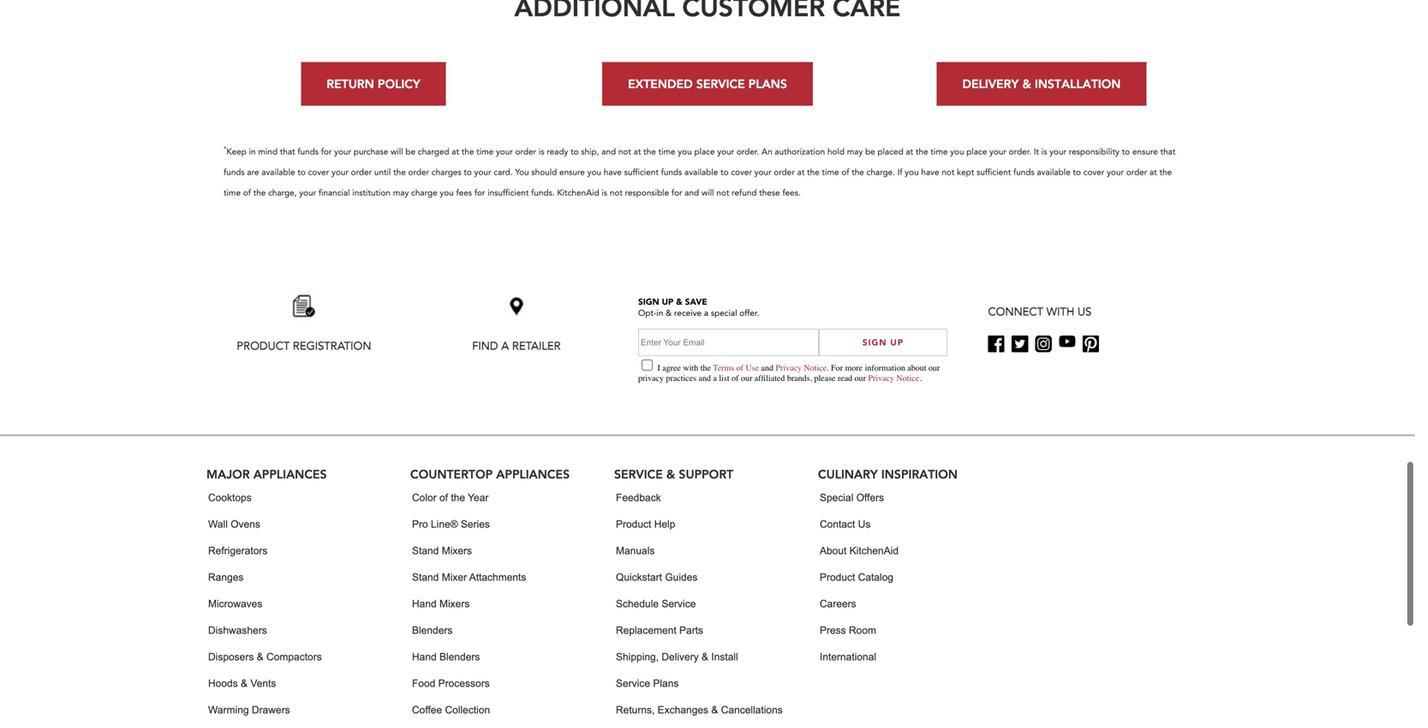 Task type: vqa. For each thing, say whether or not it's contained in the screenshot.
Previous icon
no



Task type: describe. For each thing, give the bounding box(es) containing it.
purchase
[[354, 146, 388, 157]]

funds.
[[531, 187, 555, 199]]

1 horizontal spatial for
[[474, 187, 485, 199]]

plans
[[653, 678, 679, 689]]

exchanges
[[658, 704, 709, 716]]

funds right mind
[[298, 146, 319, 157]]

time up "insufficient" in the left top of the page
[[476, 146, 494, 157]]

1 horizontal spatial may
[[847, 146, 863, 157]]

product help
[[616, 519, 675, 530]]

return
[[327, 76, 374, 91]]

charge
[[411, 187, 437, 199]]

extended service plans
[[628, 76, 787, 91]]

fees.
[[783, 187, 801, 199]]

2 sufficient from the left
[[977, 166, 1011, 178]]

product for product registration
[[237, 339, 290, 354]]

culinary
[[818, 467, 878, 482]]

funds left are
[[224, 166, 245, 178]]

policy
[[378, 76, 420, 91]]

time down hold
[[822, 166, 839, 178]]

about kitchenaid
[[820, 545, 899, 557]]

dishwashers link
[[208, 618, 267, 644]]

quickstart guides link
[[616, 565, 698, 591]]

special offers link
[[820, 485, 884, 512]]

shipping, delivery & install link
[[616, 644, 738, 671]]

find a retailer
[[472, 339, 561, 354]]

hoods
[[208, 678, 238, 689]]

shipping, delivery & install
[[616, 651, 738, 663]]

not right ship,
[[618, 146, 631, 157]]

stand mixer attachments
[[412, 572, 526, 583]]

mixer
[[442, 572, 467, 583]]

with
[[1047, 304, 1075, 320]]

2 horizontal spatial for
[[672, 187, 682, 199]]

authorization
[[775, 146, 825, 157]]

returns, exchanges & cancellations
[[616, 704, 783, 716]]

& for vents
[[241, 678, 248, 689]]

stand for stand mixers
[[412, 545, 439, 557]]

in
[[249, 146, 256, 157]]

product registration link
[[198, 289, 410, 354]]

follow us on facebook image
[[988, 336, 1005, 352]]

charge.
[[867, 166, 895, 178]]

line®
[[431, 519, 458, 530]]

product for product help
[[616, 519, 651, 530]]

install
[[711, 651, 738, 663]]

pro
[[412, 519, 428, 530]]

the inside footer menu "element"
[[451, 492, 465, 504]]

connect
[[988, 304, 1043, 320]]

schedule
[[616, 598, 659, 610]]

charges
[[432, 166, 461, 178]]

1 vertical spatial service
[[616, 678, 650, 689]]

1 horizontal spatial service
[[662, 598, 696, 610]]

1 order. from the left
[[737, 146, 759, 157]]

your right "charge,"
[[299, 187, 316, 199]]

1 vertical spatial ensure
[[559, 166, 585, 178]]

2 horizontal spatial of
[[842, 166, 849, 178]]

1 available from the left
[[262, 166, 295, 178]]

color
[[412, 492, 437, 504]]

cooktops
[[208, 492, 252, 504]]

responsible
[[625, 187, 669, 199]]

drawers
[[252, 704, 290, 716]]

ship,
[[581, 146, 599, 157]]

time up responsible
[[658, 146, 676, 157]]

hand for hand mixers
[[412, 598, 437, 610]]

footer menu element
[[198, 464, 1217, 726]]

us inside footer menu "element"
[[858, 519, 871, 530]]

international
[[820, 651, 876, 663]]

& for compactors
[[257, 651, 264, 663]]

schedule service
[[616, 598, 696, 610]]

quickstart guides
[[616, 572, 698, 583]]

press room
[[820, 625, 876, 636]]

2 that from the left
[[1160, 146, 1176, 157]]

appliances for major appliances
[[253, 467, 327, 482]]

2 be from the left
[[865, 146, 875, 157]]

it
[[1034, 146, 1039, 157]]

retailer
[[512, 339, 561, 354]]

mixers for hand mixers
[[439, 598, 470, 610]]

your left the an
[[717, 146, 734, 157]]

mixers for stand mixers
[[442, 545, 472, 557]]

pro line® series
[[412, 519, 490, 530]]

until
[[374, 166, 391, 178]]

series
[[461, 519, 490, 530]]

charged
[[418, 146, 449, 157]]

careers link
[[820, 591, 856, 618]]

manuals
[[616, 545, 655, 557]]

& left install
[[702, 651, 708, 663]]

& right exchanges
[[711, 704, 718, 716]]

1 that from the left
[[280, 146, 295, 157]]

1 vertical spatial and
[[685, 187, 699, 199]]

an
[[762, 146, 772, 157]]

1 horizontal spatial is
[[602, 187, 607, 199]]

hoods & vents link
[[208, 671, 276, 697]]

product registration
[[237, 339, 371, 354]]

not left kept
[[942, 166, 955, 178]]

wall ovens link
[[208, 512, 260, 538]]

0 vertical spatial blenders
[[412, 625, 453, 636]]

manuals link
[[616, 538, 655, 565]]

card.
[[494, 166, 513, 178]]

find a retailer link
[[410, 289, 623, 354]]

a
[[501, 339, 509, 354]]

disposers & compactors
[[208, 651, 322, 663]]

year
[[468, 492, 489, 504]]

product registration image
[[287, 289, 321, 340]]

your right it
[[1050, 146, 1067, 157]]

are
[[247, 166, 259, 178]]

stand mixer attachments link
[[412, 565, 526, 591]]

ranges link
[[208, 565, 244, 591]]

1 horizontal spatial ensure
[[1132, 146, 1158, 157]]

these
[[759, 187, 780, 199]]

hand blenders link
[[412, 644, 480, 671]]

support
[[679, 467, 733, 482]]

your left the purchase
[[334, 146, 351, 157]]

your down the responsibility
[[1107, 166, 1124, 178]]

coffee
[[412, 704, 442, 716]]

3 cover from the left
[[1083, 166, 1105, 178]]

0 vertical spatial us
[[1078, 304, 1092, 320]]

product for product catalog
[[820, 572, 855, 583]]

coffee collection
[[412, 704, 490, 716]]

2 cover from the left
[[731, 166, 752, 178]]

careers
[[820, 598, 856, 610]]

visit our youtube channel image
[[1059, 336, 1075, 347]]

you down extended service plans link
[[678, 146, 692, 157]]

0 vertical spatial will
[[391, 146, 403, 157]]

collection
[[445, 704, 490, 716]]

your up financial
[[332, 166, 349, 178]]

0 horizontal spatial and
[[602, 146, 616, 157]]

1 vertical spatial blenders
[[439, 651, 480, 663]]



Task type: locate. For each thing, give the bounding box(es) containing it.
of
[[842, 166, 849, 178], [243, 187, 251, 199], [439, 492, 448, 504]]

for right fees
[[474, 187, 485, 199]]

returns,
[[616, 704, 655, 716]]

funds
[[298, 146, 319, 157], [224, 166, 245, 178], [661, 166, 682, 178], [1013, 166, 1035, 178]]

1 vertical spatial may
[[393, 187, 409, 199]]

1 horizontal spatial service
[[696, 76, 745, 91]]

and right responsible
[[685, 187, 699, 199]]

hoods & vents
[[208, 678, 276, 689]]

time down keep
[[224, 187, 241, 199]]

return policy link
[[301, 62, 446, 106]]

attachments
[[469, 572, 526, 583]]

placed
[[878, 146, 904, 157]]

1 horizontal spatial cover
[[731, 166, 752, 178]]

0 vertical spatial of
[[842, 166, 849, 178]]

have right should
[[604, 166, 622, 178]]

1 hand from the top
[[412, 598, 437, 610]]

2 horizontal spatial cover
[[1083, 166, 1105, 178]]

0 vertical spatial and
[[602, 146, 616, 157]]

blenders up processors
[[439, 651, 480, 663]]

be left charged
[[405, 146, 415, 157]]

stand inside the stand mixer attachments link
[[412, 572, 439, 583]]

find a retailer image
[[499, 289, 534, 340]]

your up card.
[[496, 146, 513, 157]]

order. left the an
[[737, 146, 759, 157]]

schedule service link
[[616, 591, 696, 618]]

sufficient up responsible
[[624, 166, 659, 178]]

you left fees
[[440, 187, 454, 199]]

hand for hand blenders
[[412, 651, 437, 663]]

dishwashers
[[208, 625, 267, 636]]

product up the manuals
[[616, 519, 651, 530]]

& left support
[[666, 467, 675, 482]]

hand
[[412, 598, 437, 610], [412, 651, 437, 663]]

service left plans
[[696, 76, 745, 91]]

extended
[[628, 76, 693, 91]]

registration
[[293, 339, 371, 354]]

0 horizontal spatial ensure
[[559, 166, 585, 178]]

guides
[[665, 572, 698, 583]]

0 horizontal spatial place
[[694, 146, 715, 157]]

0 horizontal spatial may
[[393, 187, 409, 199]]

1 horizontal spatial available
[[684, 166, 718, 178]]

offers
[[856, 492, 884, 504]]

room
[[849, 625, 876, 636]]

ensure down ready
[[559, 166, 585, 178]]

is left ready
[[539, 146, 544, 157]]

you down ship,
[[587, 166, 601, 178]]

2 horizontal spatial product
[[820, 572, 855, 583]]

hand mixers link
[[412, 591, 470, 618]]

coffee collection link
[[412, 697, 490, 724]]

to
[[571, 146, 579, 157], [1122, 146, 1130, 157], [298, 166, 306, 178], [464, 166, 472, 178], [721, 166, 729, 178], [1073, 166, 1081, 178]]

will up until
[[391, 146, 403, 157]]

& left vents
[[241, 678, 248, 689]]

0 horizontal spatial will
[[391, 146, 403, 157]]

hand mixers
[[412, 598, 470, 610]]

appliances right countertop
[[496, 467, 570, 482]]

0 horizontal spatial cover
[[308, 166, 329, 178]]

0 vertical spatial may
[[847, 146, 863, 157]]

1 place from the left
[[694, 146, 715, 157]]

not left responsible
[[610, 187, 623, 199]]

may left charge
[[393, 187, 409, 199]]

processors
[[438, 678, 490, 689]]

catalog
[[858, 572, 894, 583]]

time
[[476, 146, 494, 157], [658, 146, 676, 157], [931, 146, 948, 157], [822, 166, 839, 178], [224, 187, 241, 199]]

blenders link
[[412, 618, 453, 644]]

food processors
[[412, 678, 490, 689]]

will left the "refund"
[[702, 187, 714, 199]]

0 horizontal spatial of
[[243, 187, 251, 199]]

of inside footer menu "element"
[[439, 492, 448, 504]]

0 vertical spatial kitchenaid
[[557, 187, 599, 199]]

not left the "refund"
[[716, 187, 729, 199]]

*
[[224, 145, 226, 153]]

quickstart
[[616, 572, 662, 583]]

1 horizontal spatial sufficient
[[977, 166, 1011, 178]]

1 horizontal spatial place
[[967, 146, 987, 157]]

kitchenaid right funds.
[[557, 187, 599, 199]]

1 horizontal spatial of
[[439, 492, 448, 504]]

2 appliances from the left
[[496, 467, 570, 482]]

0 horizontal spatial kitchenaid
[[557, 187, 599, 199]]

2 stand from the top
[[412, 572, 439, 583]]

special offers
[[820, 492, 884, 504]]

3 available from the left
[[1037, 166, 1071, 178]]

connect with us
[[988, 304, 1092, 320]]

help
[[654, 519, 675, 530]]

blenders down hand mixers link
[[412, 625, 453, 636]]

1 horizontal spatial kitchenaid
[[850, 545, 899, 557]]

microwaves link
[[208, 591, 262, 618]]

plans
[[749, 76, 787, 91]]

you up kept
[[950, 146, 964, 157]]

1 stand from the top
[[412, 545, 439, 557]]

1 horizontal spatial product
[[616, 519, 651, 530]]

culinary inspiration
[[818, 467, 958, 482]]

1 horizontal spatial will
[[702, 187, 714, 199]]

0 vertical spatial stand
[[412, 545, 439, 557]]

you
[[678, 146, 692, 157], [950, 146, 964, 157], [587, 166, 601, 178], [905, 166, 919, 178], [440, 187, 454, 199]]

is left responsible
[[602, 187, 607, 199]]

1 cover from the left
[[308, 166, 329, 178]]

2 order. from the left
[[1009, 146, 1032, 157]]

stand inside 'stand mixers' link
[[412, 545, 439, 557]]

1 have from the left
[[604, 166, 622, 178]]

press
[[820, 625, 846, 636]]

0 vertical spatial service
[[662, 598, 696, 610]]

wall
[[208, 519, 228, 530]]

stand left mixer
[[412, 572, 439, 583]]

product left registration
[[237, 339, 290, 354]]

follow us on instagram image
[[1035, 336, 1052, 352]]

that right the responsibility
[[1160, 146, 1176, 157]]

0 horizontal spatial available
[[262, 166, 295, 178]]

0 horizontal spatial is
[[539, 146, 544, 157]]

product catalog link
[[820, 565, 894, 591]]

for right responsible
[[672, 187, 682, 199]]

fees
[[456, 187, 472, 199]]

major
[[206, 467, 250, 482]]

cover down the responsibility
[[1083, 166, 1105, 178]]

0 horizontal spatial have
[[604, 166, 622, 178]]

2 place from the left
[[967, 146, 987, 157]]

ensure right the responsibility
[[1132, 146, 1158, 157]]

stand mixers link
[[412, 538, 472, 565]]

service inside footer menu "element"
[[614, 467, 663, 482]]

kitchenaid inside "* keep in mind that funds for your purchase will be charged at the time your order is ready to ship, and not at the time you place your order. an authorization hold may be placed at the time you place your order. it is your responsibility to ensure that funds are available to cover your order until the order charges to your card. you should ensure you have sufficient funds available to cover your order at the time of the charge. if you have not kept sufficient funds available to cover your order at the time of the charge, your financial institution may charge you fees for insufficient funds. kitchenaid is not responsible for and will not refund these fees."
[[557, 187, 599, 199]]

should
[[531, 166, 557, 178]]

2 available from the left
[[684, 166, 718, 178]]

1 vertical spatial product
[[616, 519, 651, 530]]

funds down it
[[1013, 166, 1035, 178]]

place up kept
[[967, 146, 987, 157]]

0 horizontal spatial service
[[614, 467, 663, 482]]

kitchenaid up catalog in the bottom right of the page
[[850, 545, 899, 557]]

1 horizontal spatial have
[[921, 166, 939, 178]]

for
[[321, 146, 332, 157], [474, 187, 485, 199], [672, 187, 682, 199]]

& for installation
[[1022, 76, 1031, 91]]

0 vertical spatial hand
[[412, 598, 437, 610]]

time right placed
[[931, 146, 948, 157]]

1 vertical spatial will
[[702, 187, 714, 199]]

2 vertical spatial product
[[820, 572, 855, 583]]

product up careers
[[820, 572, 855, 583]]

hand up food
[[412, 651, 437, 663]]

delivery
[[662, 651, 699, 663]]

cover up financial
[[308, 166, 329, 178]]

you right the "if"
[[905, 166, 919, 178]]

1 be from the left
[[405, 146, 415, 157]]

1 horizontal spatial us
[[1078, 304, 1092, 320]]

1 vertical spatial service
[[614, 467, 663, 482]]

be left placed
[[865, 146, 875, 157]]

and right ship,
[[602, 146, 616, 157]]

your down the an
[[755, 166, 772, 178]]

service down guides
[[662, 598, 696, 610]]

& for support
[[666, 467, 675, 482]]

hand up blenders link
[[412, 598, 437, 610]]

0 horizontal spatial be
[[405, 146, 415, 157]]

1 horizontal spatial be
[[865, 146, 875, 157]]

mixers down mixer
[[439, 598, 470, 610]]

hand blenders
[[412, 651, 480, 663]]

sufficient
[[624, 166, 659, 178], [977, 166, 1011, 178]]

service up the feedback
[[614, 467, 663, 482]]

1 vertical spatial us
[[858, 519, 871, 530]]

kitchenaid
[[557, 187, 599, 199], [850, 545, 899, 557]]

major appliances
[[206, 467, 327, 482]]

us right contact
[[858, 519, 871, 530]]

not
[[618, 146, 631, 157], [942, 166, 955, 178], [610, 187, 623, 199], [716, 187, 729, 199]]

& up vents
[[257, 651, 264, 663]]

warming drawers link
[[208, 697, 290, 724]]

your left card.
[[474, 166, 491, 178]]

replacement parts link
[[616, 618, 703, 644]]

0 horizontal spatial service
[[616, 678, 650, 689]]

2 horizontal spatial is
[[1042, 146, 1047, 157]]

your
[[334, 146, 351, 157], [496, 146, 513, 157], [717, 146, 734, 157], [990, 146, 1007, 157], [1050, 146, 1067, 157], [332, 166, 349, 178], [474, 166, 491, 178], [755, 166, 772, 178], [1107, 166, 1124, 178], [299, 187, 316, 199]]

mixers up mixer
[[442, 545, 472, 557]]

the
[[462, 146, 474, 157], [643, 146, 656, 157], [916, 146, 928, 157], [393, 166, 406, 178], [807, 166, 820, 178], [852, 166, 864, 178], [1160, 166, 1172, 178], [253, 187, 266, 199], [451, 492, 465, 504]]

1 horizontal spatial and
[[685, 187, 699, 199]]

2 hand from the top
[[412, 651, 437, 663]]

is right it
[[1042, 146, 1047, 157]]

responsibility
[[1069, 146, 1120, 157]]

service up returns,
[[616, 678, 650, 689]]

replacement
[[616, 625, 677, 636]]

2 horizontal spatial available
[[1037, 166, 1071, 178]]

follow us on twitter image
[[1012, 336, 1028, 352]]

0 horizontal spatial that
[[280, 146, 295, 157]]

stand for stand mixer attachments
[[412, 572, 439, 583]]

place left the an
[[694, 146, 715, 157]]

0 vertical spatial service
[[696, 76, 745, 91]]

funds up responsible
[[661, 166, 682, 178]]

2 have from the left
[[921, 166, 939, 178]]

1 horizontal spatial order.
[[1009, 146, 1032, 157]]

service & support
[[614, 467, 733, 482]]

0 horizontal spatial product
[[237, 339, 290, 354]]

0 horizontal spatial us
[[858, 519, 871, 530]]

cover up the "refund"
[[731, 166, 752, 178]]

appliances right the "major"
[[253, 467, 327, 482]]

1 vertical spatial stand
[[412, 572, 439, 583]]

1 vertical spatial hand
[[412, 651, 437, 663]]

shipping,
[[616, 651, 659, 663]]

be
[[405, 146, 415, 157], [865, 146, 875, 157]]

0 vertical spatial ensure
[[1132, 146, 1158, 157]]

visit us on pinterest image
[[1083, 336, 1099, 352]]

0 horizontal spatial order.
[[737, 146, 759, 157]]

order. left it
[[1009, 146, 1032, 157]]

disposers
[[208, 651, 254, 663]]

delivery & installation
[[962, 76, 1121, 91]]

1 vertical spatial of
[[243, 187, 251, 199]]

ready
[[547, 146, 568, 157]]

refrigerators link
[[208, 538, 268, 565]]

financial
[[319, 187, 350, 199]]

0 vertical spatial product
[[237, 339, 290, 354]]

1 horizontal spatial appliances
[[496, 467, 570, 482]]

for up financial
[[321, 146, 332, 157]]

0 vertical spatial mixers
[[442, 545, 472, 557]]

1 appliances from the left
[[253, 467, 327, 482]]

1 horizontal spatial that
[[1160, 146, 1176, 157]]

place
[[694, 146, 715, 157], [967, 146, 987, 157]]

1 vertical spatial kitchenaid
[[850, 545, 899, 557]]

will
[[391, 146, 403, 157], [702, 187, 714, 199]]

vents
[[250, 678, 276, 689]]

0 horizontal spatial appliances
[[253, 467, 327, 482]]

product help link
[[616, 512, 675, 538]]

service plans link
[[616, 671, 679, 697]]

1 sufficient from the left
[[624, 166, 659, 178]]

sufficient right kept
[[977, 166, 1011, 178]]

inspiration
[[881, 467, 958, 482]]

have right the "if"
[[921, 166, 939, 178]]

about kitchenaid link
[[820, 538, 899, 565]]

& right the delivery
[[1022, 76, 1031, 91]]

of down hold
[[842, 166, 849, 178]]

installation
[[1035, 76, 1121, 91]]

2 vertical spatial of
[[439, 492, 448, 504]]

stand down pro
[[412, 545, 439, 557]]

service
[[696, 76, 745, 91], [614, 467, 663, 482]]

microwaves
[[208, 598, 262, 610]]

0 horizontal spatial sufficient
[[624, 166, 659, 178]]

0 horizontal spatial for
[[321, 146, 332, 157]]

international link
[[820, 644, 876, 671]]

your left it
[[990, 146, 1007, 157]]

refund
[[732, 187, 757, 199]]

color of the year
[[412, 492, 489, 504]]

that right mind
[[280, 146, 295, 157]]

of right color
[[439, 492, 448, 504]]

of down are
[[243, 187, 251, 199]]

appliances for countertop appliances
[[496, 467, 570, 482]]

extended service plans link
[[602, 62, 813, 106]]

may right hold
[[847, 146, 863, 157]]

pro line® series link
[[412, 512, 490, 538]]

us right 'with'
[[1078, 304, 1092, 320]]

1 vertical spatial mixers
[[439, 598, 470, 610]]

kitchenaid inside about kitchenaid link
[[850, 545, 899, 557]]

return policy
[[327, 76, 420, 91]]



